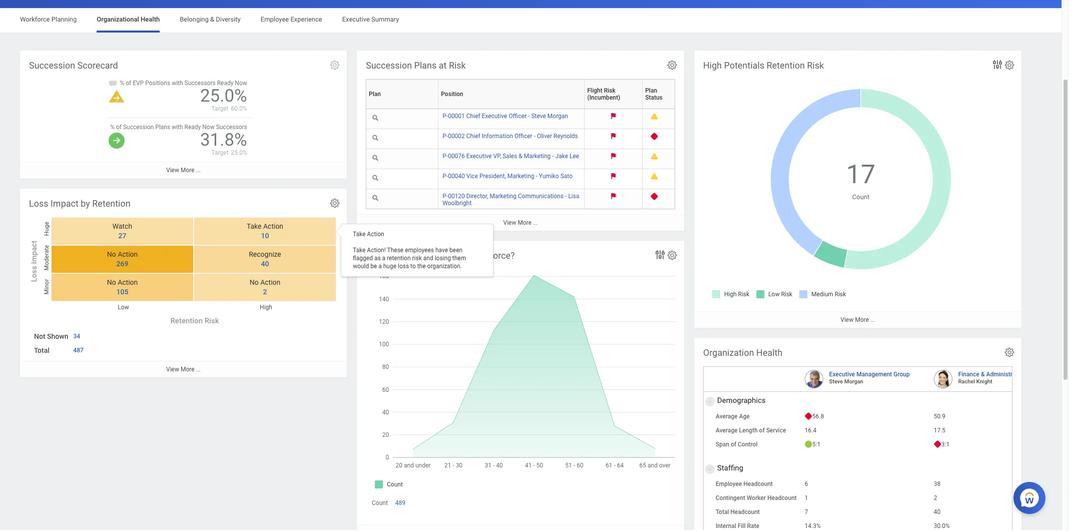 Task type: vqa. For each thing, say whether or not it's contained in the screenshot.
Succession Plans at Risk's Succession
yes



Task type: locate. For each thing, give the bounding box(es) containing it.
1 vertical spatial 25.0%
[[231, 149, 247, 156]]

action up 269
[[118, 251, 138, 259]]

0 horizontal spatial succession
[[29, 60, 75, 71]]

count down '17' button
[[853, 193, 870, 201]]

1 vertical spatial collapse image
[[706, 464, 712, 476]]

management
[[857, 371, 893, 378]]

high left 'potentials' in the top right of the page
[[704, 60, 722, 71]]

risk inside loss impact by retention element
[[205, 317, 219, 326]]

2 with from the top
[[172, 124, 183, 131]]

no for no action 269
[[107, 251, 116, 259]]

average left age
[[716, 413, 738, 420]]

loss
[[29, 198, 48, 209], [30, 266, 39, 282]]

successors
[[185, 80, 216, 87], [216, 124, 247, 131]]

2 horizontal spatial &
[[982, 371, 986, 378]]

morgan up reynolds
[[548, 113, 569, 120]]

action up the 10
[[263, 223, 284, 231]]

0 vertical spatial retention
[[767, 60, 806, 71]]

demographics
[[718, 396, 766, 405]]

view inside succession plans at risk 'element'
[[504, 219, 517, 226]]

- left yumiko
[[536, 173, 538, 180]]

1 horizontal spatial high
[[704, 60, 722, 71]]

1 vertical spatial take
[[353, 231, 366, 238]]

span of control
[[716, 441, 758, 448]]

1 vertical spatial health
[[757, 348, 783, 358]]

1 vertical spatial ready
[[185, 124, 201, 131]]

executive management group link
[[830, 369, 910, 378]]

1 horizontal spatial &
[[519, 153, 523, 160]]

collapse image left demographics
[[706, 396, 712, 408]]

rachel
[[959, 379, 976, 385]]

1 vertical spatial plans
[[155, 124, 170, 131]]

morgan
[[548, 113, 569, 120], [845, 379, 864, 385]]

1 horizontal spatial plans
[[415, 60, 437, 71]]

3 p- from the top
[[443, 153, 448, 160]]

0 vertical spatial officer
[[509, 113, 527, 120]]

1 vertical spatial average
[[716, 427, 738, 434]]

employees
[[405, 247, 434, 254]]

2 inside no action 2
[[263, 288, 267, 296]]

1 vertical spatial successors
[[216, 124, 247, 131]]

tab list
[[10, 9, 1052, 33]]

view for succession scorecard
[[166, 167, 179, 174]]

0 vertical spatial loss
[[29, 198, 48, 209]]

2 chief from the top
[[467, 133, 481, 140]]

action for 105
[[118, 279, 138, 287]]

succession up neutral good icon
[[123, 124, 154, 131]]

belonging
[[180, 16, 209, 23]]

sato
[[561, 173, 573, 180]]

configure and view chart data image
[[655, 249, 667, 261]]

0 horizontal spatial plans
[[155, 124, 170, 131]]

% up neutral good icon
[[110, 124, 115, 131]]

headcount for employee headcount
[[744, 481, 773, 488]]

high for high
[[260, 304, 272, 311]]

them
[[453, 255, 466, 262]]

evp
[[133, 80, 144, 87]]

control
[[738, 441, 758, 448]]

1 horizontal spatial now
[[235, 80, 247, 87]]

p- down 00001
[[443, 133, 448, 140]]

view inside the succession scorecard element
[[166, 167, 179, 174]]

total inside organization health "element"
[[716, 509, 730, 516]]

total for total
[[34, 347, 50, 355]]

... inside high potentials retention risk element
[[871, 317, 876, 324]]

total up internal
[[716, 509, 730, 516]]

no
[[107, 251, 116, 259], [107, 279, 116, 287], [250, 279, 259, 287]]

of right the "span"
[[731, 441, 737, 448]]

0 horizontal spatial a
[[379, 263, 382, 270]]

action inside no action 2
[[261, 279, 281, 287]]

chief right 00001
[[467, 113, 481, 120]]

1 horizontal spatial plan
[[646, 87, 658, 94]]

0 vertical spatial headcount
[[744, 481, 773, 488]]

executive summary
[[342, 16, 399, 23]]

view more ... inside high potentials retention risk element
[[841, 317, 876, 324]]

view more ... link
[[20, 162, 347, 179], [357, 214, 685, 231], [695, 312, 1022, 328], [20, 361, 347, 378]]

target inside 31.8% target 25.0%
[[212, 149, 229, 156]]

0 vertical spatial average
[[716, 413, 738, 420]]

7
[[805, 509, 809, 516]]

1 horizontal spatial total
[[716, 509, 730, 516]]

... inside loss impact by retention element
[[196, 366, 201, 373]]

1 horizontal spatial ready
[[217, 80, 234, 87]]

organization.
[[428, 263, 462, 270]]

0 horizontal spatial ready
[[185, 124, 201, 131]]

487
[[73, 347, 84, 354]]

1 horizontal spatial steve
[[830, 379, 844, 385]]

plans down positions
[[155, 124, 170, 131]]

loss for loss impact
[[30, 266, 39, 282]]

view more ... for succession scorecard
[[166, 167, 201, 174]]

executive up information
[[482, 113, 508, 120]]

p- up 00002
[[443, 113, 448, 120]]

of
[[126, 80, 131, 87], [116, 124, 122, 131], [423, 250, 431, 261], [760, 427, 765, 434], [731, 441, 737, 448]]

employee inside organization health "element"
[[716, 481, 743, 488]]

action inside take action take action!  these employees have been flagged as a retention risk and losing them would be a huge loss to the organization.
[[367, 231, 385, 238]]

chief for executive
[[467, 113, 481, 120]]

employee for employee experience
[[261, 16, 289, 23]]

0 horizontal spatial impact
[[30, 241, 39, 264]]

count inside 17 count
[[853, 193, 870, 201]]

17 count
[[847, 159, 876, 201]]

0 vertical spatial &
[[210, 16, 214, 23]]

1 horizontal spatial at
[[439, 60, 447, 71]]

- left oliver
[[534, 133, 536, 140]]

loss impact by retention
[[29, 198, 131, 209]]

health inside tab list
[[141, 16, 160, 23]]

no action 105
[[107, 279, 138, 296]]

0 vertical spatial 2
[[263, 288, 267, 296]]

take for take action take action!  these employees have been flagged as a retention risk and losing them would be a huge loss to the organization.
[[353, 231, 366, 238]]

loss for loss impact by retention
[[29, 198, 48, 209]]

-
[[529, 113, 530, 120], [534, 133, 536, 140], [553, 153, 554, 160], [536, 173, 538, 180], [566, 193, 567, 200]]

p-
[[443, 113, 448, 120], [443, 133, 448, 140], [443, 153, 448, 160], [443, 173, 448, 180], [443, 193, 448, 200]]

view more ...
[[166, 167, 201, 174], [504, 219, 538, 226], [841, 317, 876, 324], [166, 366, 201, 373]]

00120
[[448, 193, 465, 200]]

2 collapse image from the top
[[706, 464, 712, 476]]

1 vertical spatial loss
[[30, 266, 39, 282]]

p- inside "p-00120 director, marketing communications - lisa woolbright"
[[443, 193, 448, 200]]

employee left experience
[[261, 16, 289, 23]]

view inside loss impact by retention element
[[166, 366, 179, 373]]

risk
[[449, 60, 466, 71], [808, 60, 825, 71], [604, 87, 616, 94], [205, 317, 219, 326]]

employee inside tab list
[[261, 16, 289, 23]]

total down 'not'
[[34, 347, 50, 355]]

1 horizontal spatial 40
[[935, 509, 941, 516]]

0 horizontal spatial %
[[110, 124, 115, 131]]

40 up 30.0%
[[935, 509, 941, 516]]

of for span of control
[[731, 441, 737, 448]]

with down % of evp positions with successors ready now
[[172, 124, 183, 131]]

retention
[[387, 255, 411, 262]]

chief for information
[[467, 133, 481, 140]]

0 vertical spatial employee
[[261, 16, 289, 23]]

no inside no action 105
[[107, 279, 116, 287]]

count left 489
[[372, 500, 388, 507]]

at for plans
[[439, 60, 447, 71]]

health right organizational
[[141, 16, 160, 23]]

average up the "span"
[[716, 427, 738, 434]]

now down 25.0% target 60.0% in the left top of the page
[[202, 124, 215, 131]]

p- for 00002
[[443, 133, 448, 140]]

retention
[[767, 60, 806, 71], [92, 198, 131, 209], [171, 317, 203, 326]]

p-00001 chief executive officer - steve morgan
[[443, 113, 569, 120]]

1 vertical spatial impact
[[30, 241, 39, 264]]

- for lisa
[[566, 193, 567, 200]]

... inside succession plans at risk 'element'
[[533, 219, 538, 226]]

more inside the succession scorecard element
[[181, 167, 195, 174]]

p- up 00120
[[443, 173, 448, 180]]

5 p- from the top
[[443, 193, 448, 200]]

high inside loss impact by retention element
[[260, 304, 272, 311]]

impact for loss impact
[[30, 241, 39, 264]]

489 button
[[396, 499, 407, 508]]

1
[[805, 495, 809, 502]]

neutral warning image
[[109, 91, 125, 103]]

0 vertical spatial high
[[704, 60, 722, 71]]

a right as
[[382, 255, 386, 262]]

marketing down p-00076 executive vp, sales & marketing - jake lee
[[508, 173, 535, 180]]

target inside 25.0% target 60.0%
[[212, 105, 229, 112]]

1 vertical spatial officer
[[515, 133, 533, 140]]

p- down 00040
[[443, 193, 448, 200]]

no up '105' button
[[107, 279, 116, 287]]

workforce?
[[470, 250, 515, 261]]

0 vertical spatial count
[[853, 193, 870, 201]]

executive left summary
[[342, 16, 370, 23]]

view more ... link for high potentials retention risk
[[695, 312, 1022, 328]]

view more ... for high potentials retention risk
[[841, 317, 876, 324]]

2 vertical spatial &
[[982, 371, 986, 378]]

steve morgan
[[830, 379, 864, 385]]

0 horizontal spatial total
[[34, 347, 50, 355]]

target
[[212, 105, 229, 112], [212, 149, 229, 156]]

administration
[[987, 371, 1027, 378]]

succession left scorecard
[[29, 60, 75, 71]]

1 horizontal spatial %
[[120, 80, 124, 87]]

2 p- from the top
[[443, 133, 448, 140]]

0 vertical spatial successors
[[185, 80, 216, 87]]

0 horizontal spatial successors
[[185, 80, 216, 87]]

0 horizontal spatial at
[[396, 250, 404, 261]]

view more ... inside succession plans at risk 'element'
[[504, 219, 538, 226]]

more
[[181, 167, 195, 174], [518, 219, 532, 226], [856, 317, 870, 324], [181, 366, 195, 373]]

4 p- from the top
[[443, 173, 448, 180]]

view inside high potentials retention risk element
[[841, 317, 854, 324]]

0 vertical spatial with
[[172, 80, 183, 87]]

more inside high potentials retention risk element
[[856, 317, 870, 324]]

action up 105 on the bottom left of the page
[[118, 279, 138, 287]]

0 vertical spatial health
[[141, 16, 160, 23]]

take inside take action 10
[[247, 223, 262, 231]]

plans inside the succession scorecard element
[[155, 124, 170, 131]]

0 horizontal spatial morgan
[[548, 113, 569, 120]]

1 vertical spatial total
[[716, 509, 730, 516]]

- left lisa
[[566, 193, 567, 200]]

succession for succession scorecard
[[29, 60, 75, 71]]

1 horizontal spatial morgan
[[845, 379, 864, 385]]

more inside succession plans at risk 'element'
[[518, 219, 532, 226]]

0 vertical spatial 40
[[261, 260, 269, 268]]

steve up oliver
[[532, 113, 546, 120]]

0 horizontal spatial high
[[260, 304, 272, 311]]

plan for plan status
[[646, 87, 658, 94]]

collapse image
[[706, 396, 712, 408], [706, 464, 712, 476]]

2 loss from the top
[[30, 266, 39, 282]]

p- for 00120
[[443, 193, 448, 200]]

...
[[196, 167, 201, 174], [533, 219, 538, 226], [871, 317, 876, 324], [196, 366, 201, 373]]

succession up plan button in the left of the page
[[366, 60, 412, 71]]

more for high potentials retention risk
[[856, 317, 870, 324]]

reynolds
[[554, 133, 578, 140]]

plan
[[646, 87, 658, 94], [369, 91, 381, 98]]

40 inside recognize 40
[[261, 260, 269, 268]]

tab list containing workforce planning
[[10, 9, 1052, 33]]

successors right positions
[[185, 80, 216, 87]]

action up action!
[[367, 231, 385, 238]]

1 vertical spatial chief
[[467, 133, 481, 140]]

executive management group
[[830, 371, 910, 378]]

succession inside 'element'
[[366, 60, 412, 71]]

0 vertical spatial total
[[34, 347, 50, 355]]

16.4
[[805, 427, 817, 434]]

steve
[[532, 113, 546, 120], [830, 379, 844, 385]]

... for succession plans at risk
[[533, 219, 538, 226]]

impact left the by
[[51, 198, 79, 209]]

collapse image left staffing
[[706, 464, 712, 476]]

succession for succession plans at risk
[[366, 60, 412, 71]]

1 horizontal spatial health
[[757, 348, 783, 358]]

configure loss impact by retention image
[[330, 198, 341, 209]]

these
[[387, 247, 404, 254]]

1 horizontal spatial impact
[[51, 198, 79, 209]]

... for high potentials retention risk
[[871, 317, 876, 324]]

with for ready
[[172, 124, 183, 131]]

2 vertical spatial headcount
[[731, 509, 760, 516]]

0 vertical spatial morgan
[[548, 113, 569, 120]]

2 horizontal spatial succession
[[366, 60, 412, 71]]

marketing down oliver
[[524, 153, 551, 160]]

experience
[[291, 16, 322, 23]]

loss left minor
[[30, 266, 39, 282]]

headcount up fill
[[731, 509, 760, 516]]

1 vertical spatial count
[[372, 500, 388, 507]]

0 vertical spatial steve
[[532, 113, 546, 120]]

& up knight
[[982, 371, 986, 378]]

steve down the executive management group
[[830, 379, 844, 385]]

1 collapse image from the top
[[706, 396, 712, 408]]

action up 2 button
[[261, 279, 281, 287]]

- down the position button
[[529, 113, 530, 120]]

1 vertical spatial steve
[[830, 379, 844, 385]]

sales
[[503, 153, 518, 160]]

health inside "element"
[[757, 348, 783, 358]]

employee up contingent
[[716, 481, 743, 488]]

plans inside 'element'
[[415, 60, 437, 71]]

vp,
[[494, 153, 502, 160]]

successors down 60.0%
[[216, 124, 247, 131]]

diversity
[[216, 16, 241, 23]]

105 button
[[110, 288, 130, 297]]

risk inside take action take action!  these employees have been flagged as a retention risk and losing them would be a huge loss to the organization.
[[413, 255, 422, 262]]

staffing
[[718, 464, 744, 473]]

marketing down p-00040 vice president, marketing - yumiko sato
[[490, 193, 517, 200]]

0 vertical spatial take
[[247, 223, 262, 231]]

at up loss
[[396, 250, 404, 261]]

configure high potentials retention risk image
[[1005, 60, 1016, 71]]

... inside the succession scorecard element
[[196, 167, 201, 174]]

action inside take action 10
[[263, 223, 284, 231]]

executive up steve morgan
[[830, 371, 856, 378]]

officer up p-00002 chief information officer - oliver reynolds link
[[509, 113, 527, 120]]

2 average from the top
[[716, 427, 738, 434]]

487 button
[[73, 347, 85, 355]]

1 vertical spatial employee
[[716, 481, 743, 488]]

1 loss from the top
[[29, 198, 48, 209]]

loss up huge
[[29, 198, 48, 209]]

00001
[[448, 113, 465, 120]]

0 vertical spatial marketing
[[524, 153, 551, 160]]

impact
[[51, 198, 79, 209], [30, 241, 39, 264]]

organizational
[[97, 16, 139, 23]]

officer left oliver
[[515, 133, 533, 140]]

p- for 00001
[[443, 113, 448, 120]]

2 vertical spatial take
[[353, 247, 366, 254]]

of left an
[[423, 250, 431, 261]]

high for high potentials retention risk
[[704, 60, 722, 71]]

view for high potentials retention risk
[[841, 317, 854, 324]]

shown
[[47, 333, 68, 341]]

flagged
[[353, 255, 373, 262]]

headcount for total headcount
[[731, 509, 760, 516]]

1 vertical spatial with
[[172, 124, 183, 131]]

p- for 00040
[[443, 173, 448, 180]]

0 vertical spatial a
[[382, 255, 386, 262]]

1 vertical spatial marketing
[[508, 173, 535, 180]]

configure succession scorecard image
[[330, 60, 341, 71]]

p-00040 vice president, marketing - yumiko sato
[[443, 173, 573, 180]]

more for succession scorecard
[[181, 167, 195, 174]]

1 vertical spatial morgan
[[845, 379, 864, 385]]

489
[[396, 500, 406, 507]]

no for no action 2
[[250, 279, 259, 287]]

1 p- from the top
[[443, 113, 448, 120]]

at inside 'element'
[[439, 60, 447, 71]]

- inside "p-00120 director, marketing communications - lisa woolbright"
[[566, 193, 567, 200]]

0 horizontal spatial count
[[372, 500, 388, 507]]

0 horizontal spatial health
[[141, 16, 160, 23]]

1 horizontal spatial employee
[[716, 481, 743, 488]]

action inside no action 105
[[118, 279, 138, 287]]

now up 60.0%
[[235, 80, 247, 87]]

more inside loss impact by retention element
[[181, 366, 195, 373]]

1 vertical spatial 40
[[935, 509, 941, 516]]

span
[[716, 441, 730, 448]]

steve inside p-00001 chief executive officer - steve morgan link
[[532, 113, 546, 120]]

risk down employees
[[413, 255, 422, 262]]

headcount left 1
[[768, 495, 797, 502]]

total inside loss impact by retention element
[[34, 347, 50, 355]]

1 average from the top
[[716, 413, 738, 420]]

- for yumiko
[[536, 173, 538, 180]]

of up neutral good icon
[[116, 124, 122, 131]]

view more ... inside loss impact by retention element
[[166, 366, 201, 373]]

0 vertical spatial target
[[212, 105, 229, 112]]

ready up 60.0%
[[217, 80, 234, 87]]

impact left moderate
[[30, 241, 39, 264]]

health right organization
[[757, 348, 783, 358]]

& right "sales"
[[519, 153, 523, 160]]

00040
[[448, 173, 465, 180]]

a right be
[[379, 263, 382, 270]]

morgan down the executive management group
[[845, 379, 864, 385]]

ready down 25.0% target 60.0% in the left top of the page
[[185, 124, 201, 131]]

plans up plan button in the left of the page
[[415, 60, 437, 71]]

1 horizontal spatial 2
[[935, 495, 938, 502]]

plan status button
[[646, 87, 664, 101]]

0 horizontal spatial steve
[[532, 113, 546, 120]]

are we at risk of an aging workforce? element
[[357, 241, 685, 530]]

& left diversity in the top left of the page
[[210, 16, 214, 23]]

high down 2 button
[[260, 304, 272, 311]]

1 vertical spatial target
[[212, 149, 229, 156]]

target down the % of succession plans with ready now successors
[[212, 149, 229, 156]]

succession plans at risk
[[366, 60, 466, 71]]

plan inside plan status
[[646, 87, 658, 94]]

&
[[210, 16, 214, 23], [519, 153, 523, 160], [982, 371, 986, 378]]

2 down 40 button at the left of page
[[263, 288, 267, 296]]

worker
[[747, 495, 766, 502]]

no inside no action 269
[[107, 251, 116, 259]]

be
[[371, 263, 377, 270]]

& inside finance & administration rachel knight
[[982, 371, 986, 378]]

no for no action 105
[[107, 279, 116, 287]]

0 vertical spatial collapse image
[[706, 396, 712, 408]]

0 horizontal spatial plan
[[369, 91, 381, 98]]

with right positions
[[172, 80, 183, 87]]

0 vertical spatial ready
[[217, 80, 234, 87]]

0 vertical spatial chief
[[467, 113, 481, 120]]

p-00120 director, marketing communications - lisa woolbright
[[443, 193, 580, 207]]

1 horizontal spatial count
[[853, 193, 870, 201]]

1 with from the top
[[172, 80, 183, 87]]

view more ... for succession plans at risk
[[504, 219, 538, 226]]

56.8
[[813, 413, 825, 420]]

1 vertical spatial at
[[396, 250, 404, 261]]

2 target from the top
[[212, 149, 229, 156]]

organization health
[[704, 348, 783, 358]]

2 down 38
[[935, 495, 938, 502]]

steve inside organization health "element"
[[830, 379, 844, 385]]

loss impact
[[30, 241, 39, 282]]

no inside no action 2
[[250, 279, 259, 287]]

average for average length of service
[[716, 427, 738, 434]]

take for take action 10
[[247, 223, 262, 231]]

action inside no action 269
[[118, 251, 138, 259]]

0 vertical spatial plans
[[415, 60, 437, 71]]

of left evp
[[126, 80, 131, 87]]

1 vertical spatial a
[[379, 263, 382, 270]]

configure are we at risk of an aging workforce? image
[[667, 250, 678, 261]]

at up position
[[439, 60, 447, 71]]

2 vertical spatial marketing
[[490, 193, 517, 200]]

1 chief from the top
[[467, 113, 481, 120]]

headcount up worker
[[744, 481, 773, 488]]

1 target from the top
[[212, 105, 229, 112]]

chief right 00002
[[467, 133, 481, 140]]

10 button
[[255, 231, 271, 241]]

action for 10
[[263, 223, 284, 231]]

25.0% down 60.0%
[[231, 149, 247, 156]]

0 horizontal spatial employee
[[261, 16, 289, 23]]

0 horizontal spatial retention
[[92, 198, 131, 209]]

target left 60.0%
[[212, 105, 229, 112]]

p- down 00002
[[443, 153, 448, 160]]

1 vertical spatial 2
[[935, 495, 938, 502]]

view more ... inside the succession scorecard element
[[166, 167, 201, 174]]

% up 'neutral warning' icon
[[120, 80, 124, 87]]

position button
[[441, 79, 589, 109]]

0 horizontal spatial &
[[210, 16, 214, 23]]

... for succession scorecard
[[196, 167, 201, 174]]

0 horizontal spatial 40
[[261, 260, 269, 268]]

succession
[[29, 60, 75, 71], [366, 60, 412, 71], [123, 124, 154, 131]]

officer for executive
[[509, 113, 527, 120]]

1 vertical spatial high
[[260, 304, 272, 311]]

40 down recognize
[[261, 260, 269, 268]]

25.0% up the "31.8%"
[[200, 86, 247, 106]]

p-00120 director, marketing communications - lisa woolbright link
[[443, 191, 580, 207]]

no up 2 button
[[250, 279, 259, 287]]

no up "269" button
[[107, 251, 116, 259]]

count
[[853, 193, 870, 201], [372, 500, 388, 507]]

1 vertical spatial &
[[519, 153, 523, 160]]



Task type: describe. For each thing, give the bounding box(es) containing it.
- for steve
[[529, 113, 530, 120]]

1 horizontal spatial successors
[[216, 124, 247, 131]]

yumiko
[[539, 173, 559, 180]]

fill
[[738, 523, 746, 530]]

morgan inside organization health "element"
[[845, 379, 864, 385]]

morgan inside succession plans at risk 'element'
[[548, 113, 569, 120]]

high potentials retention risk element
[[695, 51, 1022, 328]]

low
[[118, 304, 129, 311]]

31.8%
[[200, 130, 247, 150]]

view more ... link for loss impact by retention
[[20, 361, 347, 378]]

by
[[81, 198, 90, 209]]

count inside are we at risk of an aging workforce? element
[[372, 500, 388, 507]]

configure organization health image
[[1005, 347, 1016, 358]]

knight
[[977, 379, 993, 385]]

collapse image for staffing
[[706, 464, 712, 476]]

potentials
[[725, 60, 765, 71]]

positions
[[145, 80, 170, 87]]

% for % of succession plans with ready now successors
[[110, 124, 115, 131]]

view for succession plans at risk
[[504, 219, 517, 226]]

action for 2
[[261, 279, 281, 287]]

internal
[[716, 523, 737, 530]]

view more ... link for succession scorecard
[[20, 162, 347, 179]]

woolbright
[[443, 200, 472, 207]]

neutral good image
[[109, 133, 125, 149]]

health for organizational health
[[141, 16, 160, 23]]

38
[[935, 481, 941, 488]]

view for loss impact by retention
[[166, 366, 179, 373]]

action!
[[367, 247, 386, 254]]

view more ... for loss impact by retention
[[166, 366, 201, 373]]

plan status
[[646, 87, 663, 101]]

0 horizontal spatial now
[[202, 124, 215, 131]]

health for organization health
[[757, 348, 783, 358]]

3:1
[[942, 441, 950, 448]]

1 horizontal spatial retention
[[171, 317, 203, 326]]

total for total headcount
[[716, 509, 730, 516]]

recognize
[[249, 251, 281, 259]]

10
[[261, 232, 269, 240]]

employee for employee headcount
[[716, 481, 743, 488]]

employee headcount
[[716, 481, 773, 488]]

employee experience
[[261, 16, 322, 23]]

risk inside flight risk (incumbent)
[[604, 87, 616, 94]]

& for belonging
[[210, 16, 214, 23]]

action for take
[[367, 231, 385, 238]]

at for we
[[396, 250, 404, 261]]

00076
[[448, 153, 465, 160]]

retention risk
[[171, 317, 219, 326]]

& inside succession plans at risk 'element'
[[519, 153, 523, 160]]

of right length
[[760, 427, 765, 434]]

p-00076 executive vp, sales & marketing - jake lee
[[443, 153, 580, 160]]

vice
[[467, 173, 478, 180]]

p-00076 executive vp, sales & marketing - jake lee link
[[443, 151, 580, 160]]

finance & administration link
[[959, 369, 1027, 378]]

rate
[[748, 523, 760, 530]]

no action 269
[[107, 251, 138, 268]]

... for loss impact by retention
[[196, 366, 201, 373]]

25.0% inside 31.8% target 25.0%
[[231, 149, 247, 156]]

% of evp positions with successors ready now
[[120, 80, 247, 87]]

age
[[740, 413, 750, 420]]

view more ... link for succession plans at risk
[[357, 214, 685, 231]]

40 inside organization health "element"
[[935, 509, 941, 516]]

target for 25.0%
[[212, 105, 229, 112]]

more for loss impact by retention
[[181, 366, 195, 373]]

scorecard
[[77, 60, 118, 71]]

1 horizontal spatial succession
[[123, 124, 154, 131]]

14.3%
[[805, 523, 822, 530]]

configure and view chart data image
[[992, 59, 1004, 71]]

summary
[[372, 16, 399, 23]]

40 button
[[255, 260, 271, 269]]

an
[[433, 250, 443, 261]]

huge
[[43, 222, 50, 236]]

position
[[441, 91, 464, 98]]

planning
[[52, 16, 77, 23]]

lee
[[570, 153, 580, 160]]

- left jake
[[553, 153, 554, 160]]

organization health element
[[695, 338, 1070, 530]]

1 vertical spatial retention
[[92, 198, 131, 209]]

30.0%
[[935, 523, 951, 530]]

aging
[[445, 250, 467, 261]]

take action take action!  these employees have been flagged as a retention risk and losing them would be a huge loss to the organization.
[[353, 231, 466, 270]]

have
[[436, 247, 448, 254]]

5:1
[[813, 441, 821, 448]]

% for % of evp positions with successors ready now
[[120, 80, 124, 87]]

1 horizontal spatial a
[[382, 255, 386, 262]]

p-00001 chief executive officer - steve morgan link
[[443, 111, 569, 120]]

risk up to
[[406, 250, 420, 261]]

17.5
[[935, 427, 946, 434]]

no action 2
[[250, 279, 281, 296]]

impact for loss impact by retention
[[51, 198, 79, 209]]

of for % of evp positions with successors ready now
[[126, 80, 131, 87]]

target for 31.8%
[[212, 149, 229, 156]]

internal fill rate
[[716, 523, 760, 530]]

loss
[[398, 263, 409, 270]]

to
[[411, 263, 416, 270]]

executive left the vp,
[[467, 153, 492, 160]]

p- for 00076
[[443, 153, 448, 160]]

- for oliver
[[534, 133, 536, 140]]

communications
[[518, 193, 564, 200]]

269 button
[[110, 260, 130, 269]]

not
[[34, 333, 45, 341]]

we
[[382, 250, 394, 261]]

succession plans at risk element
[[357, 51, 685, 231]]

watch
[[113, 223, 132, 231]]

high potentials retention risk
[[704, 60, 825, 71]]

and
[[424, 255, 434, 262]]

flight risk (incumbent) button
[[588, 79, 647, 109]]

2 inside organization health "element"
[[935, 495, 938, 502]]

1 vertical spatial headcount
[[768, 495, 797, 502]]

service
[[767, 427, 787, 434]]

p-00002 chief information officer - oliver reynolds link
[[443, 131, 578, 140]]

0 vertical spatial now
[[235, 80, 247, 87]]

25.0% target 60.0%
[[200, 86, 247, 112]]

of for % of succession plans with ready now successors
[[116, 124, 122, 131]]

loss impact by retention element
[[20, 189, 347, 378]]

recognize 40
[[249, 251, 281, 268]]

p-00040 vice president, marketing - yumiko sato link
[[443, 171, 573, 180]]

60.0%
[[231, 105, 247, 112]]

officer for information
[[515, 133, 533, 140]]

average for average age
[[716, 413, 738, 420]]

belonging & diversity
[[180, 16, 241, 23]]

plan button
[[369, 79, 442, 109]]

collapse image for demographics
[[706, 396, 712, 408]]

succession scorecard
[[29, 60, 118, 71]]

0 vertical spatial 25.0%
[[200, 86, 247, 106]]

are we at risk of an aging workforce?
[[366, 250, 515, 261]]

executive inside organization health "element"
[[830, 371, 856, 378]]

2 horizontal spatial retention
[[767, 60, 806, 71]]

would
[[353, 263, 369, 270]]

269
[[116, 260, 128, 268]]

plan for plan
[[369, 91, 381, 98]]

more for succession plans at risk
[[518, 219, 532, 226]]

lisa
[[569, 193, 580, 200]]

not shown 34
[[34, 333, 80, 341]]

flight
[[588, 87, 603, 94]]

with for successors
[[172, 80, 183, 87]]

average length of service
[[716, 427, 787, 434]]

configure succession plans at risk image
[[667, 60, 678, 71]]

succession scorecard element
[[20, 51, 347, 179]]

& for finance
[[982, 371, 986, 378]]

action for 269
[[118, 251, 138, 259]]

oliver
[[537, 133, 553, 140]]

jake
[[556, 153, 569, 160]]

marketing inside "p-00120 director, marketing communications - lisa woolbright"
[[490, 193, 517, 200]]



